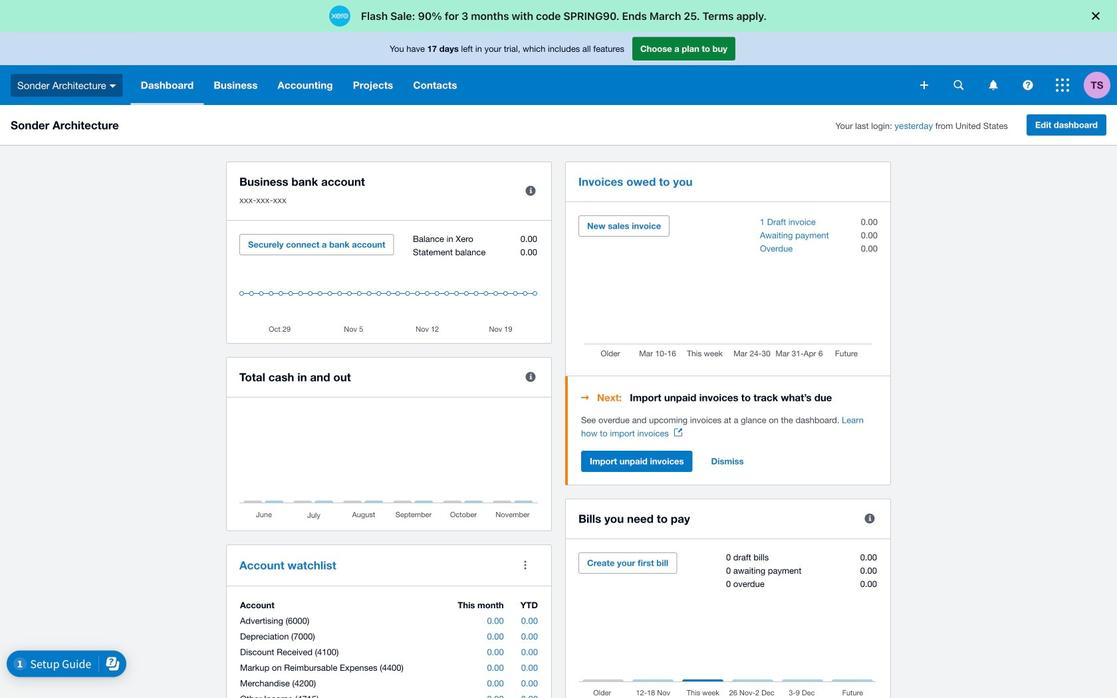 Task type: describe. For each thing, give the bounding box(es) containing it.
opens in a new tab image
[[674, 429, 682, 437]]



Task type: vqa. For each thing, say whether or not it's contained in the screenshot.
items corresponding to No items selected
no



Task type: locate. For each thing, give the bounding box(es) containing it.
empty state bank feed widget with a tooltip explaining the feature. includes a 'securely connect a bank account' button and a data-less flat line graph marking four weekly dates, indicating future account balance tracking. image
[[239, 234, 539, 333]]

panel body document
[[581, 414, 878, 440], [581, 414, 878, 440]]

banner
[[0, 32, 1117, 105]]

dialog
[[0, 0, 1117, 32]]

accounts watchlist options image
[[512, 552, 539, 579]]

empty state of the bills widget with a 'create your first bill' button and an unpopulated column graph. image
[[579, 553, 878, 698]]

heading
[[581, 390, 878, 406]]

empty state widget for the total cash in and out feature, displaying a column graph summarising bank transaction data as total money in versus total money out across all connected bank accounts, enabling a visual comparison of the two amounts. image
[[239, 411, 539, 521]]

svg image
[[1056, 78, 1070, 92], [954, 80, 964, 90], [989, 80, 998, 90], [1023, 80, 1033, 90], [921, 81, 929, 89], [110, 84, 116, 88]]



